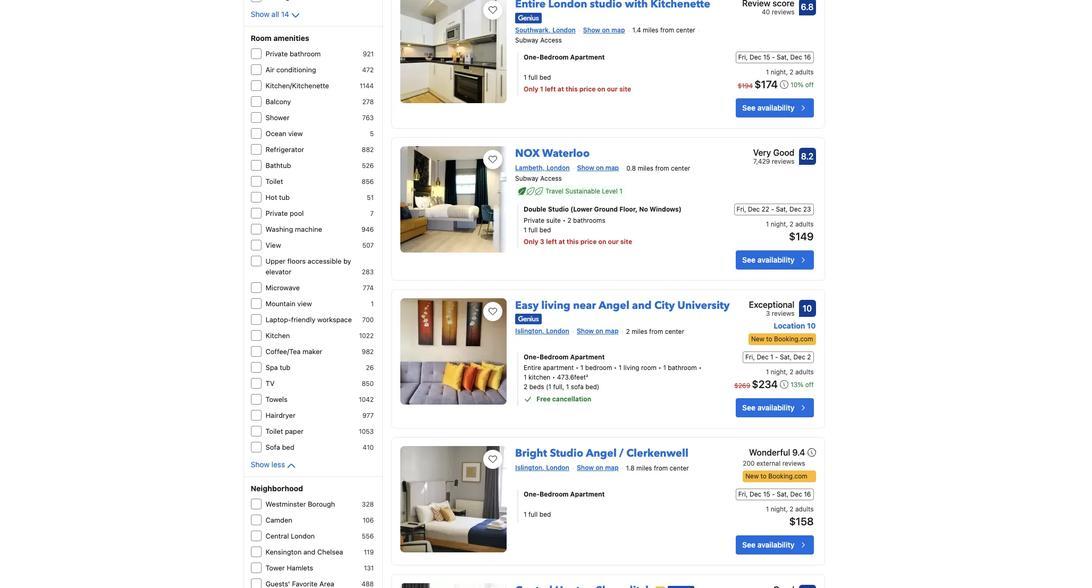 Task type: locate. For each thing, give the bounding box(es) containing it.
show on map for 0.8 miles from center
[[577, 164, 619, 172]]

adults up the $158 at the right bottom of page
[[795, 505, 814, 513]]

16 up 10% off
[[804, 53, 811, 61]]

1 vertical spatial living
[[624, 364, 639, 372]]

bathroom right 'room'
[[668, 364, 697, 372]]

4 see from the top
[[742, 540, 756, 549]]

2 toilet from the top
[[266, 427, 283, 435]]

1 full from the top
[[529, 74, 538, 82]]

only
[[524, 85, 538, 93], [524, 238, 538, 246]]

1 vertical spatial 10
[[807, 321, 816, 330]]

1 vertical spatial one-bedroom apartment
[[524, 353, 605, 361]]

1 vertical spatial left
[[546, 238, 557, 246]]

map left '0.8' at the top of the page
[[606, 164, 619, 172]]

travel
[[546, 187, 564, 195]]

hamlets
[[287, 564, 313, 572]]

2 subway from the top
[[515, 174, 539, 182]]

map for 1.8 miles from center
[[605, 464, 619, 472]]

central
[[266, 532, 289, 540]]

1 bedroom from the top
[[540, 53, 569, 61]]

15 down new to booking.com
[[763, 490, 770, 498]]

2 see from the top
[[742, 255, 756, 264]]

1 night , 2 adults up the 13% at the bottom right of the page
[[766, 368, 814, 376]]

0 vertical spatial apartment
[[570, 53, 605, 61]]

15
[[763, 53, 770, 61], [763, 490, 770, 498]]

- up $174
[[772, 53, 775, 61]]

1 apartment from the top
[[570, 53, 605, 61]]

sustainable
[[565, 187, 600, 195]]

10 down "scored 10" element
[[807, 321, 816, 330]]

0 vertical spatial one-bedroom apartment
[[524, 53, 605, 61]]

nox waterloo
[[515, 146, 590, 161]]

this property is part of our preferred partner program. it's committed to providing excellent service and good value. it'll pay us a higher commission if you make a booking. image
[[655, 586, 666, 588], [655, 586, 666, 588]]

1 vertical spatial islington, london
[[515, 464, 569, 472]]

4 night from the top
[[771, 505, 786, 513]]

private for private pool
[[266, 209, 288, 217]]

2 night from the top
[[771, 220, 786, 228]]

1 vertical spatial only
[[524, 238, 538, 246]]

lambeth, london
[[515, 164, 570, 172]]

0 vertical spatial our
[[607, 85, 618, 93]]

bedroom
[[540, 53, 569, 61], [540, 353, 569, 361], [540, 490, 569, 498]]

0 vertical spatial bathroom
[[290, 49, 321, 58]]

show on map up level
[[577, 164, 619, 172]]

2 16 from the top
[[804, 490, 811, 498]]

apartment
[[570, 53, 605, 61], [570, 353, 605, 361], [570, 490, 605, 498]]

view
[[266, 241, 281, 249]]

see availability for 2 miles from center
[[742, 403, 795, 412]]

apartment up 1 full bed only 1 left at this price on our site in the top of the page
[[570, 53, 605, 61]]

dec up 10%
[[790, 53, 802, 61]]

bedroom up 1 full bed
[[540, 490, 569, 498]]

1 vertical spatial subway
[[515, 174, 539, 182]]

private for private bathroom
[[266, 49, 288, 58]]

0 vertical spatial toilet
[[266, 177, 283, 186]]

0 vertical spatial 15
[[763, 53, 770, 61]]

0 vertical spatial 16
[[804, 53, 811, 61]]

sat, for 1.8 miles from center
[[777, 490, 789, 498]]

2 one-bedroom apartment link from the top
[[524, 353, 703, 362]]

0 horizontal spatial 3
[[540, 238, 544, 246]]

2 vertical spatial bedroom
[[540, 490, 569, 498]]

private down double
[[524, 217, 545, 225]]

see availability link
[[736, 99, 814, 118], [736, 250, 814, 270], [736, 398, 814, 417], [736, 535, 814, 555]]

4 adults from the top
[[795, 505, 814, 513]]

dec down new to booking.com
[[750, 490, 762, 498]]

availability for 1.4 miles from center
[[758, 103, 795, 112]]

dec left 23
[[790, 205, 801, 213]]

map
[[612, 26, 625, 34], [606, 164, 619, 172], [605, 327, 619, 335], [605, 464, 619, 472]]

private down hot tub
[[266, 209, 288, 217]]

1 inside 1 night , 2 adults $149
[[766, 220, 769, 228]]

pool
[[290, 209, 304, 217]]

2 15 from the top
[[763, 490, 770, 498]]

one-bedroom apartment for $174
[[524, 53, 605, 61]]

1 availability from the top
[[758, 103, 795, 112]]

availability for 1.8 miles from center
[[758, 540, 795, 549]]

at
[[558, 85, 564, 93], [559, 238, 565, 246]]

0 horizontal spatial bathroom
[[290, 49, 321, 58]]

1 vertical spatial bedroom
[[540, 353, 569, 361]]

show all 14 button
[[251, 9, 302, 22]]

200
[[743, 459, 755, 467]]

tub for spa tub
[[280, 363, 290, 372]]

washing machine
[[266, 225, 322, 233]]

miles for 1.8
[[636, 464, 652, 472]]

free cancellation
[[537, 395, 591, 403]]

0 vertical spatial left
[[545, 85, 556, 93]]

show up travel sustainable level 1
[[577, 164, 594, 172]]

1.4 miles from center subway access
[[515, 26, 695, 44]]

0 vertical spatial at
[[558, 85, 564, 93]]

and inside easy living near angel and city university link
[[632, 298, 652, 313]]

1 vertical spatial full
[[529, 226, 538, 234]]

london right southwark,
[[553, 26, 576, 34]]

studio
[[548, 205, 569, 213], [550, 446, 583, 460]]

0 vertical spatial 1 night , 2 adults
[[766, 68, 814, 76]]

0 vertical spatial view
[[288, 129, 303, 138]]

studio up suite on the top of page
[[548, 205, 569, 213]]

2 inside the 1 night , 2 adults $158
[[790, 505, 794, 513]]

see availability
[[742, 103, 795, 112], [742, 255, 795, 264], [742, 403, 795, 412], [742, 540, 795, 549]]

0 vertical spatial price
[[579, 85, 596, 93]]

- for 1.4 miles from center
[[772, 53, 775, 61]]

119
[[364, 548, 374, 556]]

studio for angel
[[550, 446, 583, 460]]

left inside double studio (lower ground floor, no windows) private suite • 2 bathrooms 1 full bed only 3 left at this price on our site
[[546, 238, 557, 246]]

subway for 8.2
[[515, 174, 539, 182]]

one- for $174
[[524, 53, 540, 61]]

283
[[362, 268, 374, 276]]

5
[[370, 130, 374, 138]]

miles inside 0.8 miles from center subway access
[[638, 164, 653, 172]]

2 vertical spatial one-
[[524, 490, 540, 498]]

night down new to booking.com
[[771, 505, 786, 513]]

fri, left 22
[[737, 205, 746, 213]]

on inside 1 full bed only 1 left at this price on our site
[[597, 85, 605, 93]]

subway inside 0.8 miles from center subway access
[[515, 174, 539, 182]]

1 off from the top
[[805, 81, 814, 89]]

3 see availability link from the top
[[736, 398, 814, 417]]

tower
[[266, 564, 285, 572]]

0 vertical spatial bedroom
[[540, 53, 569, 61]]

1 vertical spatial toilet
[[266, 427, 283, 435]]

bathroom inside "entire apartment • 1 bedroom • 1 living room • 1 bathroom • 1 kitchen • 473.6feet² 2 beds (1 full, 1 sofa bed)"
[[668, 364, 697, 372]]

3 see from the top
[[742, 403, 756, 412]]

4 see availability from the top
[[742, 540, 795, 549]]

center up "windows)"
[[671, 164, 690, 172]]

miles
[[643, 26, 659, 34], [638, 164, 653, 172], [632, 328, 647, 336], [636, 464, 652, 472]]

see availability for 0.8 miles from center
[[742, 255, 795, 264]]

availability down the 1 night , 2 adults $158
[[758, 540, 795, 549]]

toilet for toilet paper
[[266, 427, 283, 435]]

easy
[[515, 298, 539, 313]]

1 see availability from the top
[[742, 103, 795, 112]]

2 one-bedroom apartment from the top
[[524, 353, 605, 361]]

and
[[632, 298, 652, 313], [304, 548, 315, 556]]

full inside double studio (lower ground floor, no windows) private suite • 2 bathrooms 1 full bed only 3 left at this price on our site
[[529, 226, 538, 234]]

from down clerkenwell
[[654, 464, 668, 472]]

1 fri, dec 15 - sat, dec 16 from the top
[[738, 53, 811, 61]]

off for $234
[[805, 381, 814, 389]]

and up hamlets
[[304, 548, 315, 556]]

0 vertical spatial subway
[[515, 36, 539, 44]]

2 bedroom from the top
[[540, 353, 569, 361]]

2 islington, london from the top
[[515, 464, 569, 472]]

islington, london down bright
[[515, 464, 569, 472]]

2 only from the top
[[524, 238, 538, 246]]

islington, london down easy
[[515, 327, 569, 335]]

1 vertical spatial view
[[297, 299, 312, 308]]

to
[[766, 335, 772, 343], [761, 472, 767, 480]]

1 vertical spatial 3
[[766, 309, 770, 317]]

islington, for 2 miles from center
[[515, 327, 545, 335]]

0 vertical spatial angel
[[599, 298, 629, 313]]

adults
[[795, 68, 814, 76], [795, 220, 814, 228], [795, 368, 814, 376], [795, 505, 814, 513]]

miles right '1.8' in the right bottom of the page
[[636, 464, 652, 472]]

view
[[288, 129, 303, 138], [297, 299, 312, 308]]

one-bedroom apartment up 1 full bed
[[524, 490, 605, 498]]

studio right bright
[[550, 446, 583, 460]]

see for 2 miles from center
[[742, 403, 756, 412]]

2 see availability link from the top
[[736, 250, 814, 270]]

on for 1.8 miles from center
[[596, 464, 603, 472]]

new
[[751, 335, 765, 343], [746, 472, 759, 480]]

473.6feet²
[[557, 373, 588, 381]]

see for 0.8 miles from center
[[742, 255, 756, 264]]

1 vertical spatial off
[[805, 381, 814, 389]]

full
[[529, 74, 538, 82], [529, 226, 538, 234], [529, 510, 538, 518]]

miles right the '1.4'
[[643, 26, 659, 34]]

from right '0.8' at the top of the page
[[655, 164, 669, 172]]

1 horizontal spatial 3
[[766, 309, 770, 317]]

map for 1.4 miles from center
[[612, 26, 625, 34]]

0 vertical spatial one-bedroom apartment link
[[524, 53, 703, 62]]

one-bedroom apartment link for $174
[[524, 53, 703, 62]]

availability for 2 miles from center
[[758, 403, 795, 412]]

studio inside double studio (lower ground floor, no windows) private suite • 2 bathrooms 1 full bed only 3 left at this price on our site
[[548, 205, 569, 213]]

3 one-bedroom apartment from the top
[[524, 490, 605, 498]]

borough
[[308, 500, 335, 508]]

mountain view
[[266, 299, 312, 308]]

fri, dec 15 - sat, dec 16 for 1.4 miles from center
[[738, 53, 811, 61]]

2 islington, from the top
[[515, 464, 545, 472]]

2 vertical spatial apartment
[[570, 490, 605, 498]]

0 vertical spatial full
[[529, 74, 538, 82]]

- for 1.8 miles from center
[[772, 490, 775, 498]]

one- up 1 full bed
[[524, 490, 540, 498]]

16 for 1.8 miles from center
[[804, 490, 811, 498]]

islington, down bright
[[515, 464, 545, 472]]

- for 0.8 miles from center
[[771, 205, 774, 213]]

4 see availability link from the top
[[736, 535, 814, 555]]

1 vertical spatial studio
[[550, 446, 583, 460]]

14
[[281, 10, 289, 19]]

0 horizontal spatial living
[[541, 298, 570, 313]]

dec left 22
[[748, 205, 760, 213]]

left inside 1 full bed only 1 left at this price on our site
[[545, 85, 556, 93]]

1 vertical spatial price
[[580, 238, 597, 246]]

1 subway from the top
[[515, 36, 539, 44]]

3 , from the top
[[786, 368, 788, 376]]

booking.com down location
[[774, 335, 813, 343]]

this inside 1 full bed only 1 left at this price on our site
[[566, 85, 578, 93]]

- down new to booking.com
[[772, 490, 775, 498]]

2 right suite on the top of page
[[568, 217, 571, 225]]

off right the 13% at the bottom right of the page
[[805, 381, 814, 389]]

map for 0.8 miles from center
[[606, 164, 619, 172]]

from down city
[[649, 328, 663, 336]]

london
[[553, 26, 576, 34], [547, 164, 570, 172], [546, 327, 569, 335], [546, 464, 569, 472], [291, 532, 315, 540]]

1 toilet from the top
[[266, 177, 283, 186]]

1 see from the top
[[742, 103, 756, 112]]

new inside the location 10 new to booking.com
[[751, 335, 765, 343]]

booking.com
[[774, 335, 813, 343], [768, 472, 808, 480]]

0 vertical spatial living
[[541, 298, 570, 313]]

1 1 night , 2 adults from the top
[[766, 68, 814, 76]]

adults up 10% off
[[795, 68, 814, 76]]

1.8
[[626, 464, 635, 472]]

bathroom up conditioning
[[290, 49, 321, 58]]

show on map left the '1.4'
[[583, 26, 625, 34]]

2 see availability from the top
[[742, 255, 795, 264]]

conditioning
[[276, 65, 316, 74]]

see availability for 1.4 miles from center
[[742, 103, 795, 112]]

apartment up bedroom
[[570, 353, 605, 361]]

1 horizontal spatial living
[[624, 364, 639, 372]]

reviews inside very good 7,429 reviews
[[772, 158, 795, 166]]

2 inside double studio (lower ground floor, no windows) private suite • 2 bathrooms 1 full bed only 3 left at this price on our site
[[568, 217, 571, 225]]

2 off from the top
[[805, 381, 814, 389]]

from
[[660, 26, 674, 34], [655, 164, 669, 172], [649, 328, 663, 336], [654, 464, 668, 472]]

adults inside the 1 night , 2 adults $158
[[795, 505, 814, 513]]

1 one-bedroom apartment link from the top
[[524, 53, 703, 62]]

1 vertical spatial angel
[[586, 446, 617, 460]]

0 horizontal spatial and
[[304, 548, 315, 556]]

1 vertical spatial 16
[[804, 490, 811, 498]]

balcony
[[266, 97, 291, 106]]

fri, up $269
[[746, 353, 755, 361]]

living left 'room'
[[624, 364, 639, 372]]

1 one-bedroom apartment from the top
[[524, 53, 605, 61]]

view up the refrigerator
[[288, 129, 303, 138]]

1 vertical spatial at
[[559, 238, 565, 246]]

1 vertical spatial and
[[304, 548, 315, 556]]

show for 1.8 miles from center
[[577, 464, 594, 472]]

toilet
[[266, 177, 283, 186], [266, 427, 283, 435]]

fri, dec 15 - sat, dec 16 up $174
[[738, 53, 811, 61]]

106
[[363, 516, 374, 524]]

1 16 from the top
[[804, 53, 811, 61]]

0 vertical spatial this
[[566, 85, 578, 93]]

elevator
[[266, 267, 291, 276]]

0 vertical spatial to
[[766, 335, 772, 343]]

center for 1.8 miles from center
[[670, 464, 689, 472]]

0 vertical spatial islington,
[[515, 327, 545, 335]]

sat, for 0.8 miles from center
[[776, 205, 788, 213]]

full inside 1 full bed only 1 left at this price on our site
[[529, 74, 538, 82]]

2 adults from the top
[[795, 220, 814, 228]]

show down bright studio angel / clerkenwell
[[577, 464, 594, 472]]

center down city
[[665, 328, 684, 336]]

exceptional
[[749, 300, 795, 309]]

3 full from the top
[[529, 510, 538, 518]]

from inside 0.8 miles from center subway access
[[655, 164, 669, 172]]

show on map for 2 miles from center
[[577, 327, 619, 335]]

1 vertical spatial this
[[567, 238, 579, 246]]

center for 2 miles from center
[[665, 328, 684, 336]]

new up the fri, dec 1 - sat, dec 2
[[751, 335, 765, 343]]

adults up 13% off
[[795, 368, 814, 376]]

2 vertical spatial full
[[529, 510, 538, 518]]

to up the fri, dec 1 - sat, dec 2
[[766, 335, 772, 343]]

access inside 0.8 miles from center subway access
[[540, 174, 562, 182]]

fri, dec 15 - sat, dec 16 for 1.8 miles from center
[[738, 490, 811, 498]]

off for $174
[[805, 81, 814, 89]]

(lower
[[571, 205, 593, 213]]

0 vertical spatial and
[[632, 298, 652, 313]]

nox waterloo link
[[515, 142, 590, 161]]

856
[[362, 178, 374, 186]]

0 vertical spatial studio
[[548, 205, 569, 213]]

• inside double studio (lower ground floor, no windows) private suite • 2 bathrooms 1 full bed only 3 left at this price on our site
[[563, 217, 566, 225]]

2 apartment from the top
[[570, 353, 605, 361]]

night inside the 1 night , 2 adults $158
[[771, 505, 786, 513]]

view for mountain view
[[297, 299, 312, 308]]

studio for (lower
[[548, 205, 569, 213]]

15 for 1.8 miles from center
[[763, 490, 770, 498]]

2 availability from the top
[[758, 255, 795, 264]]

6.8
[[801, 2, 814, 12]]

1 see availability link from the top
[[736, 99, 814, 118]]

miles right '0.8' at the top of the page
[[638, 164, 653, 172]]

show less
[[251, 460, 285, 469]]

one-bedroom apartment link up bedroom
[[524, 353, 703, 362]]

1 night , 2 adults
[[766, 68, 814, 76], [766, 368, 814, 376]]

3 availability from the top
[[758, 403, 795, 412]]

bed inside double studio (lower ground floor, no windows) private suite • 2 bathrooms 1 full bed only 3 left at this price on our site
[[540, 226, 551, 234]]

see down $194
[[742, 103, 756, 112]]

living left near
[[541, 298, 570, 313]]

1 vertical spatial 15
[[763, 490, 770, 498]]

show left all
[[251, 10, 270, 19]]

2 vertical spatial one-bedroom apartment link
[[524, 490, 703, 499]]

miles inside 1.4 miles from center subway access
[[643, 26, 659, 34]]

1 access from the top
[[540, 36, 562, 44]]

from for 1.4
[[660, 26, 674, 34]]

2 access from the top
[[540, 174, 562, 182]]

1 vertical spatial our
[[608, 238, 619, 246]]

1 vertical spatial access
[[540, 174, 562, 182]]

sat, down new to booking.com
[[777, 490, 789, 498]]

sofa bed
[[266, 443, 294, 451]]

1 vertical spatial bathroom
[[668, 364, 697, 372]]

center inside 1.4 miles from center subway access
[[676, 26, 695, 34]]

2 inside 1 night , 2 adults $149
[[790, 220, 794, 228]]

2
[[790, 68, 794, 76], [568, 217, 571, 225], [790, 220, 794, 228], [626, 328, 630, 336], [807, 353, 811, 361], [790, 368, 794, 376], [524, 383, 528, 391], [790, 505, 794, 513]]

show less button
[[251, 459, 298, 472]]

0 vertical spatial tub
[[279, 193, 290, 202]]

subway inside 1.4 miles from center subway access
[[515, 36, 539, 44]]

bedroom up apartment
[[540, 353, 569, 361]]

1 horizontal spatial bathroom
[[668, 364, 697, 372]]

london up apartment
[[546, 327, 569, 335]]

15 up $174
[[763, 53, 770, 61]]

kitchen/kitchenette
[[266, 81, 329, 90]]

access inside 1.4 miles from center subway access
[[540, 36, 562, 44]]

2 vertical spatial one-bedroom apartment
[[524, 490, 605, 498]]

bed)
[[586, 383, 599, 391]]

700
[[362, 316, 374, 324]]

0 vertical spatial one-
[[524, 53, 540, 61]]

bright studio angel / clerkenwell image
[[400, 446, 507, 552]]

3 one- from the top
[[524, 490, 540, 498]]

fri, dec 22 - sat, dec 23
[[737, 205, 811, 213]]

toilet up hot
[[266, 177, 283, 186]]

show on map down near
[[577, 327, 619, 335]]

from for 2
[[649, 328, 663, 336]]

islington, london
[[515, 327, 569, 335], [515, 464, 569, 472]]

2 , from the top
[[786, 220, 788, 228]]

1 vertical spatial one-
[[524, 353, 540, 361]]

0 vertical spatial access
[[540, 36, 562, 44]]

adults up $149
[[795, 220, 814, 228]]

0 vertical spatial 10
[[803, 304, 812, 313]]

sat, right 22
[[776, 205, 788, 213]]

0 vertical spatial 3
[[540, 238, 544, 246]]

1 vertical spatial one-bedroom apartment link
[[524, 353, 703, 362]]

0 vertical spatial new
[[751, 335, 765, 343]]

1 vertical spatial tub
[[280, 363, 290, 372]]

1 inside double studio (lower ground floor, no windows) private suite • 2 bathrooms 1 full bed only 3 left at this price on our site
[[524, 226, 527, 234]]

1144
[[360, 82, 374, 90]]

southwark,
[[515, 26, 551, 34]]

islington, for 1.8 miles from center
[[515, 464, 545, 472]]

0 vertical spatial off
[[805, 81, 814, 89]]

see availability down '$234'
[[742, 403, 795, 412]]

on inside double studio (lower ground floor, no windows) private suite • 2 bathrooms 1 full bed only 3 left at this price on our site
[[598, 238, 606, 246]]

1 vertical spatial islington,
[[515, 464, 545, 472]]

reviews inside wonderful 9.4 200 external reviews
[[782, 459, 805, 467]]

show on map for 1.8 miles from center
[[577, 464, 619, 472]]

882
[[362, 146, 374, 154]]

show down near
[[577, 327, 594, 335]]

private down the room amenities
[[266, 49, 288, 58]]

1 only from the top
[[524, 85, 538, 93]]

london down bright
[[546, 464, 569, 472]]

see availability for 1.8 miles from center
[[742, 540, 795, 549]]

reviews up location
[[772, 309, 795, 317]]

•
[[563, 217, 566, 225], [576, 364, 579, 372], [614, 364, 617, 372], [658, 364, 661, 372], [699, 364, 702, 372], [552, 373, 555, 381]]

center inside 0.8 miles from center subway access
[[671, 164, 690, 172]]

angel right near
[[599, 298, 629, 313]]

center right the '1.4'
[[676, 26, 695, 34]]

22
[[762, 205, 769, 213]]

- down the location 10 new to booking.com
[[775, 353, 778, 361]]

1 islington, london from the top
[[515, 327, 569, 335]]

3 see availability from the top
[[742, 403, 795, 412]]

genius discounts available at this property. image
[[515, 13, 542, 23], [515, 13, 542, 23], [515, 314, 542, 325], [515, 314, 542, 325], [668, 586, 695, 588], [668, 586, 695, 588]]

private inside double studio (lower ground floor, no windows) private suite • 2 bathrooms 1 full bed only 3 left at this price on our site
[[524, 217, 545, 225]]

spa tub
[[266, 363, 290, 372]]

, inside the 1 night , 2 adults $158
[[786, 505, 788, 513]]

1 one- from the top
[[524, 53, 540, 61]]

1 horizontal spatial and
[[632, 298, 652, 313]]

1 islington, from the top
[[515, 327, 545, 335]]

sat, for 1.4 miles from center
[[777, 53, 789, 61]]

2 1 night , 2 adults from the top
[[766, 368, 814, 376]]

$194
[[738, 82, 753, 90]]

3 down double
[[540, 238, 544, 246]]

angel left /
[[586, 446, 617, 460]]

1 vertical spatial 1 night , 2 adults
[[766, 368, 814, 376]]

tub for hot tub
[[279, 193, 290, 202]]

islington,
[[515, 327, 545, 335], [515, 464, 545, 472]]

1.4
[[632, 26, 641, 34]]

map left the '1.4'
[[612, 26, 625, 34]]

fri, for 0.8 miles from center
[[737, 205, 746, 213]]

0 vertical spatial fri, dec 15 - sat, dec 16
[[738, 53, 811, 61]]

scored 6.8 element
[[799, 0, 816, 16]]

2 fri, dec 15 - sat, dec 16 from the top
[[738, 490, 811, 498]]

774
[[363, 284, 374, 292]]

- right 22
[[771, 205, 774, 213]]

tub right hot
[[279, 193, 290, 202]]

1 , from the top
[[786, 68, 788, 76]]

access down southwark, london
[[540, 36, 562, 44]]

1 vertical spatial apartment
[[570, 353, 605, 361]]

2 full from the top
[[529, 226, 538, 234]]

0 vertical spatial booking.com
[[774, 335, 813, 343]]

one-bedroom apartment link down '1.8' in the right bottom of the page
[[524, 490, 703, 499]]

access for 6.8
[[540, 36, 562, 44]]

see availability down the 1 night , 2 adults $158
[[742, 540, 795, 549]]

show on map down bright studio angel / clerkenwell
[[577, 464, 619, 472]]

double
[[524, 205, 546, 213]]

on for 1.4 miles from center
[[602, 26, 610, 34]]

0 vertical spatial site
[[619, 85, 631, 93]]

availability down '$234'
[[758, 403, 795, 412]]

0 vertical spatial islington, london
[[515, 327, 569, 335]]

see availability link down the 1 night , 2 adults $158
[[736, 535, 814, 555]]

1 vertical spatial site
[[620, 238, 632, 246]]

from right the '1.4'
[[660, 26, 674, 34]]

see availability down $174
[[742, 103, 795, 112]]

microwave
[[266, 283, 300, 292]]

fri, dec 15 - sat, dec 16 down new to booking.com
[[738, 490, 811, 498]]

at inside double studio (lower ground floor, no windows) private suite • 2 bathrooms 1 full bed only 3 left at this price on our site
[[559, 238, 565, 246]]

at inside 1 full bed only 1 left at this price on our site
[[558, 85, 564, 93]]

0 vertical spatial only
[[524, 85, 538, 93]]

from inside 1.4 miles from center subway access
[[660, 26, 674, 34]]

2 up $149
[[790, 220, 794, 228]]

1053
[[359, 428, 374, 435]]

sat, down the location 10 new to booking.com
[[780, 353, 792, 361]]

1 15 from the top
[[763, 53, 770, 61]]

from for 0.8
[[655, 164, 669, 172]]

see availability link down $174
[[736, 99, 814, 118]]

upper
[[266, 257, 286, 265]]

1 vertical spatial fri, dec 15 - sat, dec 16
[[738, 490, 811, 498]]

see availability down 1 night , 2 adults $149
[[742, 255, 795, 264]]

bedroom for $174
[[540, 53, 569, 61]]

one- up entire at bottom
[[524, 353, 540, 361]]

4 , from the top
[[786, 505, 788, 513]]

2 one- from the top
[[524, 353, 540, 361]]

new down 200
[[746, 472, 759, 480]]

,
[[786, 68, 788, 76], [786, 220, 788, 228], [786, 368, 788, 376], [786, 505, 788, 513]]

one-bedroom apartment up apartment
[[524, 353, 605, 361]]

4 availability from the top
[[758, 540, 795, 549]]



Task type: vqa. For each thing, say whether or not it's contained in the screenshot.


Task type: describe. For each thing, give the bounding box(es) containing it.
london for 0.8 miles from center
[[547, 164, 570, 172]]

camden
[[266, 516, 292, 524]]

wonderful
[[749, 448, 790, 457]]

access for 8.2
[[540, 174, 562, 182]]

scored 8.2 element
[[799, 148, 816, 165]]

fri, dec 1 - sat, dec 2
[[746, 353, 811, 361]]

university
[[678, 298, 730, 313]]

1022
[[359, 332, 374, 340]]

room amenities
[[251, 33, 309, 43]]

show for 1.4 miles from center
[[583, 26, 600, 34]]

free
[[537, 395, 551, 403]]

tv
[[266, 379, 275, 388]]

946
[[362, 225, 374, 233]]

our inside double studio (lower ground floor, no windows) private suite • 2 bathrooms 1 full bed only 3 left at this price on our site
[[608, 238, 619, 246]]

, inside 1 night , 2 adults $149
[[786, 220, 788, 228]]

one- for $234
[[524, 353, 540, 361]]

london for 1.8 miles from center
[[546, 464, 569, 472]]

9.4
[[793, 448, 805, 457]]

850
[[362, 380, 374, 388]]

see availability link for 0.8 miles from center
[[736, 250, 814, 270]]

see for 1.8 miles from center
[[742, 540, 756, 549]]

dec up the 1 night , 2 adults $158
[[790, 490, 802, 498]]

10% off
[[791, 81, 814, 89]]

angel inside easy living near angel and city university link
[[599, 298, 629, 313]]

review score element
[[742, 0, 795, 10]]

2 up 13% off
[[807, 353, 811, 361]]

islington, london for 1.8
[[515, 464, 569, 472]]

paper
[[285, 427, 304, 435]]

2 up the 13% at the bottom right of the page
[[790, 368, 794, 376]]

see availability link for 1.8 miles from center
[[736, 535, 814, 555]]

1 night , 2 adults $149
[[766, 220, 814, 242]]

price inside 1 full bed only 1 left at this price on our site
[[579, 85, 596, 93]]

spa
[[266, 363, 278, 372]]

availability for 0.8 miles from center
[[758, 255, 795, 264]]

entire apartment • 1 bedroom • 1 living room • 1 bathroom • 1 kitchen • 473.6feet² 2 beds (1 full, 1 sofa bed)
[[524, 364, 702, 391]]

toilet for toilet
[[266, 177, 283, 186]]

westminster borough
[[266, 500, 335, 508]]

fri, for 1.4 miles from center
[[738, 53, 748, 61]]

1 vertical spatial new
[[746, 472, 759, 480]]

2 up 10%
[[790, 68, 794, 76]]

- for 2 miles from center
[[775, 353, 778, 361]]

3 inside exceptional 3 reviews
[[766, 309, 770, 317]]

13%
[[791, 381, 804, 389]]

bedroom
[[585, 364, 612, 372]]

507
[[362, 241, 374, 249]]

easy living near angel and city university image
[[400, 298, 507, 405]]

on for 2 miles from center
[[596, 327, 603, 335]]

2 miles from center
[[626, 328, 684, 336]]

278
[[362, 98, 374, 106]]

only inside 1 full bed only 1 left at this price on our site
[[524, 85, 538, 93]]

10 inside the location 10 new to booking.com
[[807, 321, 816, 330]]

dec up the 13% at the bottom right of the page
[[794, 353, 806, 361]]

central london
[[266, 532, 315, 540]]

8.2
[[801, 152, 814, 161]]

beds
[[529, 383, 544, 391]]

easy living near angel and city university
[[515, 298, 730, 313]]

show left less
[[251, 460, 270, 469]]

only inside double studio (lower ground floor, no windows) private suite • 2 bathrooms 1 full bed only 3 left at this price on our site
[[524, 238, 538, 246]]

one-bedroom apartment link for $234
[[524, 353, 703, 362]]

easy living near angel and city university link
[[515, 294, 730, 313]]

london for 1.4 miles from center
[[553, 26, 576, 34]]

one-bedroom apartment for $234
[[524, 353, 605, 361]]

3 inside double studio (lower ground floor, no windows) private suite • 2 bathrooms 1 full bed only 3 left at this price on our site
[[540, 238, 544, 246]]

bright studio angel / clerkenwell
[[515, 446, 689, 460]]

0.8 miles from center subway access
[[515, 164, 690, 182]]

very good 7,429 reviews
[[753, 148, 795, 166]]

scored 7.4 element
[[799, 585, 816, 588]]

room
[[251, 33, 272, 43]]

fri, for 2 miles from center
[[746, 353, 755, 361]]

556
[[362, 532, 374, 540]]

$269
[[734, 382, 750, 390]]

full for 1 full bed only 1 left at this price on our site
[[529, 74, 538, 82]]

london for 2 miles from center
[[546, 327, 569, 335]]

15 for 1.4 miles from center
[[763, 53, 770, 61]]

show all 14
[[251, 10, 289, 19]]

this inside double studio (lower ground floor, no windows) private suite • 2 bathrooms 1 full bed only 3 left at this price on our site
[[567, 238, 579, 246]]

nox
[[515, 146, 540, 161]]

1 night , 2 adults for $234
[[766, 368, 814, 376]]

2 down easy living near angel and city university
[[626, 328, 630, 336]]

no
[[639, 205, 648, 213]]

site inside 1 full bed only 1 left at this price on our site
[[619, 85, 631, 93]]

show on map for 1.4 miles from center
[[583, 26, 625, 34]]

see availability link for 1.4 miles from center
[[736, 99, 814, 118]]

living inside easy living near angel and city university link
[[541, 298, 570, 313]]

level
[[602, 187, 618, 195]]

977
[[362, 412, 374, 420]]

0.8
[[626, 164, 636, 172]]

apartment for $174
[[570, 53, 605, 61]]

room
[[641, 364, 657, 372]]

full for 1 full bed
[[529, 510, 538, 518]]

ground
[[594, 205, 618, 213]]

10%
[[791, 81, 804, 89]]

night inside 1 night , 2 adults $149
[[771, 220, 786, 228]]

good
[[773, 148, 795, 158]]

laptop-friendly workspace
[[266, 315, 352, 324]]

very good element
[[753, 146, 795, 159]]

1 night from the top
[[771, 68, 786, 76]]

reviews inside exceptional 3 reviews
[[772, 309, 795, 317]]

1 night , 2 adults for $174
[[766, 68, 814, 76]]

scored 10 element
[[799, 300, 816, 317]]

exceptional 3 reviews
[[749, 300, 795, 317]]

windows)
[[650, 205, 682, 213]]

booking.com inside the location 10 new to booking.com
[[774, 335, 813, 343]]

towels
[[266, 395, 288, 404]]

center for 1.4 miles from center subway access
[[676, 26, 695, 34]]

bright
[[515, 446, 547, 460]]

floor,
[[620, 205, 638, 213]]

london up the kensington and chelsea
[[291, 532, 315, 540]]

2 inside "entire apartment • 1 bedroom • 1 living room • 1 bathroom • 1 kitchen • 473.6feet² 2 beds (1 full, 1 sofa bed)"
[[524, 383, 528, 391]]

see for 1.4 miles from center
[[742, 103, 756, 112]]

cancellation
[[552, 395, 591, 403]]

miles for 1.4
[[643, 26, 659, 34]]

3 bedroom from the top
[[540, 490, 569, 498]]

ocean view
[[266, 129, 303, 138]]

machine
[[295, 225, 322, 233]]

16 for 1.4 miles from center
[[804, 53, 811, 61]]

$174
[[755, 78, 778, 91]]

travel sustainable level 1
[[546, 187, 622, 195]]

921
[[363, 50, 374, 58]]

kitchen
[[266, 331, 290, 340]]

1.8 miles from center
[[626, 464, 689, 472]]

by
[[343, 257, 351, 265]]

1 vertical spatial booking.com
[[768, 472, 808, 480]]

miles for 0.8
[[638, 164, 653, 172]]

entire london studio with kitchenette image
[[400, 0, 507, 103]]

all
[[272, 10, 279, 19]]

reviews right 40
[[772, 8, 795, 16]]

3 adults from the top
[[795, 368, 814, 376]]

wonderful element
[[743, 446, 805, 459]]

double studio (lower ground floor, no windows) private suite • 2 bathrooms 1 full bed only 3 left at this price on our site
[[524, 205, 682, 246]]

apartment for $234
[[570, 353, 605, 361]]

13% off
[[791, 381, 814, 389]]

view for ocean view
[[288, 129, 303, 138]]

from for 1.8
[[654, 464, 668, 472]]

laptop-
[[266, 315, 291, 324]]

good element
[[753, 583, 795, 588]]

51
[[367, 194, 374, 202]]

islington, london for 2
[[515, 327, 569, 335]]

show for 2 miles from center
[[577, 327, 594, 335]]

map for 2 miles from center
[[605, 327, 619, 335]]

maker
[[303, 347, 322, 356]]

coffee/tea maker
[[266, 347, 322, 356]]

price inside double studio (lower ground floor, no windows) private suite • 2 bathrooms 1 full bed only 3 left at this price on our site
[[580, 238, 597, 246]]

shower
[[266, 113, 290, 122]]

to inside the location 10 new to booking.com
[[766, 335, 772, 343]]

mountain
[[266, 299, 296, 308]]

center for 0.8 miles from center subway access
[[671, 164, 690, 172]]

see availability link for 2 miles from center
[[736, 398, 814, 417]]

sofa
[[571, 383, 584, 391]]

upper floors accessible by elevator
[[266, 257, 351, 276]]

external
[[757, 459, 781, 467]]

23
[[803, 205, 811, 213]]

accessible
[[308, 257, 342, 265]]

bathtub
[[266, 161, 291, 170]]

3 night from the top
[[771, 368, 786, 376]]

less
[[272, 460, 285, 469]]

site inside double studio (lower ground floor, no windows) private suite • 2 bathrooms 1 full bed only 3 left at this price on our site
[[620, 238, 632, 246]]

dec up '$234'
[[757, 353, 769, 361]]

hot
[[266, 193, 277, 202]]

1 night , 2 adults $158
[[766, 505, 814, 527]]

location 10 new to booking.com
[[751, 321, 816, 343]]

exceptional element
[[749, 298, 795, 311]]

westminster
[[266, 500, 306, 508]]

1 vertical spatial to
[[761, 472, 767, 480]]

3 one-bedroom apartment link from the top
[[524, 490, 703, 499]]

apartment
[[543, 364, 574, 372]]

sat, for 2 miles from center
[[780, 353, 792, 361]]

3 apartment from the top
[[570, 490, 605, 498]]

our inside 1 full bed only 1 left at this price on our site
[[607, 85, 618, 93]]

1 inside the 1 night , 2 adults $158
[[766, 505, 769, 513]]

entire
[[524, 364, 541, 372]]

$149
[[789, 230, 814, 242]]

miles for 2
[[632, 328, 647, 336]]

$234
[[752, 378, 778, 390]]

show for 0.8 miles from center
[[577, 164, 594, 172]]

on for 0.8 miles from center
[[596, 164, 604, 172]]

angel inside bright studio angel / clerkenwell link
[[586, 446, 617, 460]]

living inside "entire apartment • 1 bedroom • 1 living room • 1 bathroom • 1 kitchen • 473.6feet² 2 beds (1 full, 1 sofa bed)"
[[624, 364, 639, 372]]

ocean
[[266, 129, 286, 138]]

fri, for 1.8 miles from center
[[738, 490, 748, 498]]

1 adults from the top
[[795, 68, 814, 76]]

nox waterloo image
[[400, 146, 507, 253]]

bright studio angel / clerkenwell link
[[515, 442, 689, 460]]

bed inside 1 full bed only 1 left at this price on our site
[[540, 74, 551, 82]]

bedroom for $234
[[540, 353, 569, 361]]

subway for 6.8
[[515, 36, 539, 44]]

dec up $174
[[750, 53, 762, 61]]

adults inside 1 night , 2 adults $149
[[795, 220, 814, 228]]



